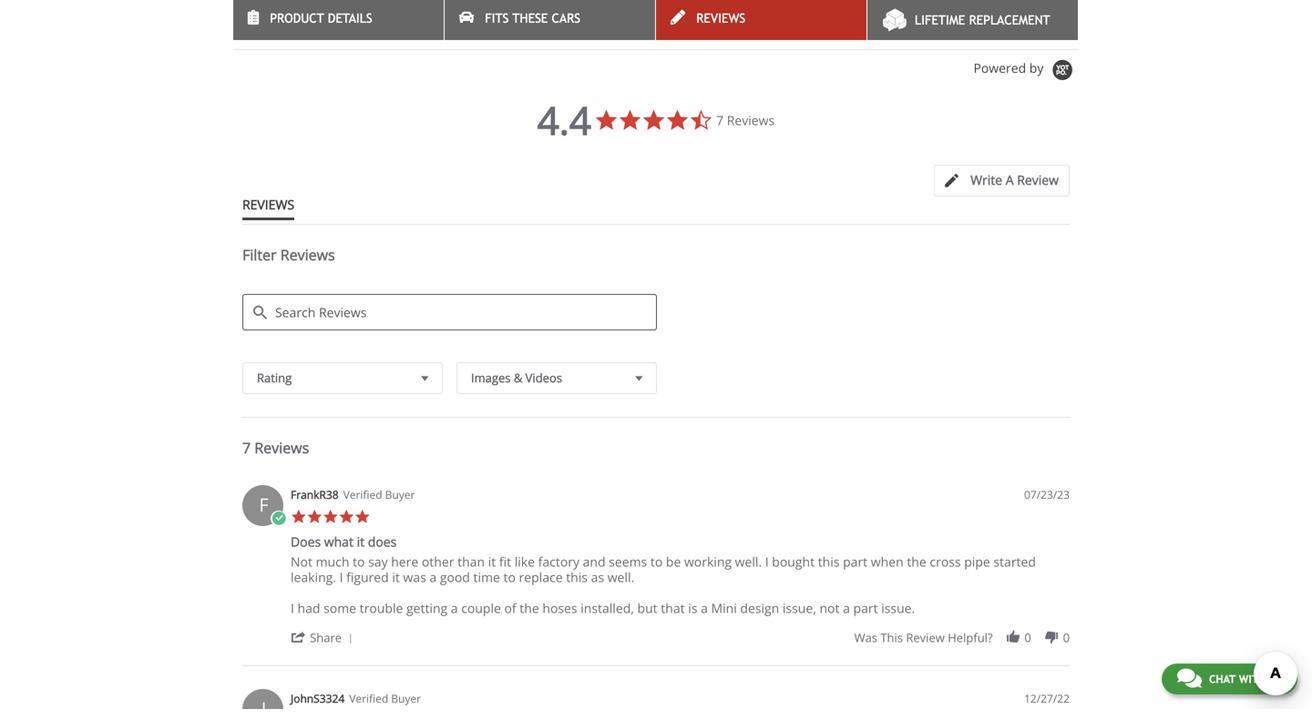 Task type: vqa. For each thing, say whether or not it's contained in the screenshot.
Order
no



Task type: locate. For each thing, give the bounding box(es) containing it.
buyer right johns3324 in the bottom of the page
[[391, 692, 421, 707]]

1 vertical spatial the
[[520, 600, 539, 618]]

vote down review by frankr38 on 23 jul 2023 image
[[1044, 630, 1060, 646]]

say
[[368, 554, 388, 571]]

product
[[270, 11, 324, 26]]

0 vertical spatial verified
[[343, 488, 382, 503]]

some
[[324, 600, 356, 618]]

0 vertical spatial part
[[843, 554, 868, 571]]

i had some trouble getting a couple of the hoses installed, but that is a mini design issue, not a part issue.
[[291, 600, 915, 618]]

rating
[[257, 370, 292, 387]]

installed,
[[581, 600, 634, 618]]

leaking.
[[291, 569, 336, 587]]

1 star image from the left
[[291, 510, 307, 526]]

getting
[[406, 600, 448, 618]]

part for a
[[854, 600, 878, 618]]

pipe
[[964, 554, 990, 571]]

part left the when
[[843, 554, 868, 571]]

0 horizontal spatial down triangle image
[[417, 369, 433, 388]]

factory
[[538, 554, 580, 571]]

0 horizontal spatial the
[[520, 600, 539, 618]]

verified buyer heading
[[343, 488, 415, 503], [349, 692, 421, 707]]

1 horizontal spatial well.
[[735, 554, 762, 571]]

be
[[666, 554, 681, 571]]

filter
[[242, 245, 277, 265]]

verified buyer heading up star icon
[[343, 488, 415, 503]]

2 horizontal spatial it
[[488, 554, 496, 571]]

a
[[1006, 172, 1014, 189]]

by
[[1030, 59, 1044, 77]]

not much to say here other than it fit like factory and seems to be working well. i bought this part when the cross pipe started leaking. i figured it was a good time to replace this as well.
[[291, 554, 1036, 587]]

part
[[843, 554, 868, 571], [854, 600, 878, 618]]

2 horizontal spatial this
[[881, 630, 903, 647]]

vote up review by frankr38 on 23 jul 2023 image
[[1005, 630, 1021, 646]]

1 horizontal spatial this
[[818, 554, 840, 571]]

of
[[504, 600, 516, 618]]

1 horizontal spatial down triangle image
[[631, 369, 647, 388]]

verified right johns3324 in the bottom of the page
[[349, 692, 388, 707]]

0 horizontal spatial well.
[[608, 569, 634, 587]]

verified for frankr38
[[343, 488, 382, 503]]

verified buyer heading right johns3324 in the bottom of the page
[[349, 692, 421, 707]]

Images & Videos Filter field
[[457, 363, 657, 395]]

filter reviews heading
[[242, 245, 1070, 281]]

it inside heading
[[357, 534, 365, 551]]

and
[[583, 554, 606, 571]]

this left as
[[566, 569, 588, 587]]

7 reviews
[[716, 112, 775, 129], [242, 439, 309, 458]]

star image down frankr38 verified buyer
[[339, 510, 355, 526]]

star image down frankr38
[[307, 510, 323, 526]]

design
[[740, 600, 779, 618]]

down triangle image
[[417, 369, 433, 388], [631, 369, 647, 388]]

2 horizontal spatial to
[[651, 554, 663, 571]]

a right is
[[701, 600, 708, 618]]

like
[[515, 554, 535, 571]]

down triangle image inside images & videos filter field
[[631, 369, 647, 388]]

2 down triangle image from the left
[[631, 369, 647, 388]]

buyer up does on the bottom of the page
[[385, 488, 415, 503]]

issue,
[[783, 600, 816, 618]]

chat
[[1209, 673, 1236, 686]]

a right not
[[843, 600, 850, 618]]

this right bought
[[818, 554, 840, 571]]

1 horizontal spatial to
[[503, 569, 516, 587]]

2 0 from the left
[[1063, 630, 1070, 647]]

star image up the what
[[323, 510, 339, 526]]

share image
[[291, 630, 307, 646]]

this
[[818, 554, 840, 571], [566, 569, 588, 587], [881, 630, 903, 647]]

cross
[[930, 554, 961, 571]]

f tab panel
[[233, 477, 1079, 710]]

1 vertical spatial buyer
[[391, 692, 421, 707]]

0 horizontal spatial 7
[[242, 439, 251, 458]]

verified
[[343, 488, 382, 503], [349, 692, 388, 707]]

than
[[458, 554, 485, 571]]

part inside not much to say here other than it fit like factory and seems to be working well. i bought this part when the cross pipe started leaking. i figured it was a good time to replace this as well.
[[843, 554, 868, 571]]

what
[[324, 534, 354, 551]]

it left fit
[[488, 554, 496, 571]]

0 horizontal spatial it
[[357, 534, 365, 551]]

frankr38 verified buyer
[[291, 488, 415, 503]]

0
[[1025, 630, 1031, 647], [1063, 630, 1070, 647]]

i left had on the left bottom of page
[[291, 600, 294, 618]]

other
[[422, 554, 454, 571]]

this right was on the bottom right
[[881, 630, 903, 647]]

powered by link
[[974, 59, 1079, 82]]

0 vertical spatial buyer
[[385, 488, 415, 503]]

buyer for frankr38 verified buyer
[[385, 488, 415, 503]]

i left figured
[[340, 569, 343, 587]]

star image right circle checkmark icon
[[291, 510, 307, 526]]

was
[[403, 569, 426, 587]]

the left cross
[[907, 554, 927, 571]]

1 horizontal spatial the
[[907, 554, 927, 571]]

a right was
[[430, 569, 437, 587]]

well.
[[735, 554, 762, 571], [608, 569, 634, 587]]

4.4 star rating element
[[538, 94, 591, 146]]

a
[[430, 569, 437, 587], [451, 600, 458, 618], [701, 600, 708, 618], [843, 600, 850, 618]]

0 horizontal spatial 0
[[1025, 630, 1031, 647]]

the right of
[[520, 600, 539, 618]]

reviews
[[696, 11, 746, 26], [233, 14, 303, 35], [727, 112, 775, 129], [280, 245, 335, 265], [255, 439, 309, 458]]

to left be
[[651, 554, 663, 571]]

lifetime replacement link
[[868, 0, 1078, 40]]

share button
[[291, 629, 359, 647]]

group containing was this review helpful?
[[854, 630, 1070, 647]]

johns3324 verified buyer
[[291, 692, 421, 707]]

0 vertical spatial 7
[[716, 112, 724, 129]]

1 vertical spatial 7 reviews
[[242, 439, 309, 458]]

magnifying glass image
[[253, 306, 267, 320]]

cars
[[552, 11, 581, 26]]

1 down triangle image from the left
[[417, 369, 433, 388]]

part up was on the bottom right
[[854, 600, 878, 618]]

to left "say"
[[353, 554, 365, 571]]

it left does on the bottom of the page
[[357, 534, 365, 551]]

1 vertical spatial 7
[[242, 439, 251, 458]]

buyer
[[385, 488, 415, 503], [391, 692, 421, 707]]

verified up star icon
[[343, 488, 382, 503]]

&
[[514, 370, 522, 387]]

it left was
[[392, 569, 400, 587]]

star image
[[291, 510, 307, 526], [307, 510, 323, 526], [323, 510, 339, 526], [339, 510, 355, 526]]

the inside not much to say here other than it fit like factory and seems to be working well. i bought this part when the cross pipe started leaking. i figured it was a good time to replace this as well.
[[907, 554, 927, 571]]

reviews link
[[656, 0, 867, 40]]

write a review
[[971, 172, 1059, 189]]

2 horizontal spatial i
[[765, 554, 769, 571]]

chat with us
[[1209, 673, 1282, 686]]

lifetime replacement
[[915, 13, 1051, 27]]

i left bought
[[765, 554, 769, 571]]

had
[[298, 600, 320, 618]]

fit
[[499, 554, 511, 571]]

powered
[[974, 59, 1026, 77]]

1 horizontal spatial 0
[[1063, 630, 1070, 647]]

was this review helpful?
[[854, 630, 993, 647]]

videos
[[526, 370, 562, 387]]

when
[[871, 554, 904, 571]]

1 horizontal spatial 7 reviews
[[716, 112, 775, 129]]

down triangle image inside rating filter field
[[417, 369, 433, 388]]

filter reviews
[[242, 245, 335, 265]]

well. right working
[[735, 554, 762, 571]]

hoses
[[543, 600, 577, 618]]

the
[[907, 554, 927, 571], [520, 600, 539, 618]]

group
[[854, 630, 1070, 647]]

seperator image
[[345, 634, 356, 645]]

0 right vote up review by frankr38 on 23 jul 2023 image
[[1025, 630, 1031, 647]]

1 vertical spatial verified
[[349, 692, 388, 707]]

product details link
[[233, 0, 444, 40]]

1 horizontal spatial 7
[[716, 112, 724, 129]]

1 horizontal spatial i
[[340, 569, 343, 587]]

reviews
[[242, 196, 294, 213]]

does
[[291, 534, 321, 551]]

verified buyer heading for johns3324
[[349, 692, 421, 707]]

a left couple
[[451, 600, 458, 618]]

i
[[765, 554, 769, 571], [340, 569, 343, 587], [291, 600, 294, 618]]

well. right as
[[608, 569, 634, 587]]

does what it does
[[291, 534, 397, 551]]

1 vertical spatial verified buyer heading
[[349, 692, 421, 707]]

0 vertical spatial the
[[907, 554, 927, 571]]

1 horizontal spatial it
[[392, 569, 400, 587]]

fits these cars link
[[445, 0, 655, 40]]

it
[[357, 534, 365, 551], [488, 554, 496, 571], [392, 569, 400, 587]]

down triangle image for images & videos
[[631, 369, 647, 388]]

reviews inside heading
[[280, 245, 335, 265]]

Search Reviews search field
[[242, 295, 657, 331]]

to right time
[[503, 569, 516, 587]]

down triangle image for rating
[[417, 369, 433, 388]]

replacement
[[969, 13, 1051, 27]]

johns3324
[[291, 692, 345, 707]]

0 vertical spatial verified buyer heading
[[343, 488, 415, 503]]

1 vertical spatial part
[[854, 600, 878, 618]]

0 right 'vote down review by frankr38 on 23 jul 2023' image
[[1063, 630, 1070, 647]]



Task type: describe. For each thing, give the bounding box(es) containing it.
verified buyer heading for frankr38
[[343, 488, 415, 503]]

not
[[291, 554, 313, 571]]

2 star image from the left
[[307, 510, 323, 526]]

0 horizontal spatial i
[[291, 600, 294, 618]]

a inside not much to say here other than it fit like factory and seems to be working well. i bought this part when the cross pipe started leaking. i figured it was a good time to replace this as well.
[[430, 569, 437, 587]]

fits these cars
[[485, 11, 581, 26]]

with
[[1239, 673, 1266, 686]]

that
[[661, 600, 685, 618]]

mini
[[711, 600, 737, 618]]

couple
[[461, 600, 501, 618]]

does what it does heading
[[291, 534, 397, 555]]

verified for johns3324
[[349, 692, 388, 707]]

trouble
[[360, 600, 403, 618]]

12/27/22
[[1024, 692, 1070, 707]]

working
[[684, 554, 732, 571]]

1 0 from the left
[[1025, 630, 1031, 647]]

as
[[591, 569, 604, 587]]

does
[[368, 534, 397, 551]]

part for this
[[843, 554, 868, 571]]

chat with us link
[[1162, 664, 1298, 695]]

4.4
[[538, 94, 591, 146]]

lifetime
[[915, 13, 965, 27]]

details
[[328, 11, 372, 26]]

star image
[[355, 510, 370, 526]]

0 horizontal spatial to
[[353, 554, 365, 571]]

0 horizontal spatial 7 reviews
[[242, 439, 309, 458]]

is
[[688, 600, 698, 618]]

review date 12/27/22 element
[[1024, 692, 1070, 707]]

group inside f tab panel
[[854, 630, 1070, 647]]

was
[[854, 630, 878, 647]]

f
[[259, 493, 269, 518]]

review
[[1017, 172, 1059, 189]]

3 star image from the left
[[323, 510, 339, 526]]

frankr38
[[291, 488, 339, 503]]

powered by
[[974, 59, 1047, 77]]

4 star image from the left
[[339, 510, 355, 526]]

started
[[994, 554, 1036, 571]]

figured
[[346, 569, 389, 587]]

here
[[391, 554, 419, 571]]

us
[[1269, 673, 1282, 686]]

write a review button
[[934, 165, 1070, 197]]

Rating Filter field
[[242, 363, 443, 395]]

write no frame image
[[945, 174, 968, 188]]

helpful?
[[948, 630, 993, 647]]

much
[[316, 554, 349, 571]]

circle checkmark image
[[271, 511, 287, 527]]

but
[[638, 600, 658, 618]]

0 vertical spatial 7 reviews
[[716, 112, 775, 129]]

review date 07/23/23 element
[[1024, 488, 1070, 503]]

these
[[513, 11, 548, 26]]

07/23/23
[[1024, 488, 1070, 503]]

write
[[971, 172, 1003, 189]]

fits
[[485, 11, 509, 26]]

time
[[473, 569, 500, 587]]

images
[[471, 370, 511, 387]]

good
[[440, 569, 470, 587]]

issue.
[[881, 600, 915, 618]]

product details
[[270, 11, 372, 26]]

0 horizontal spatial this
[[566, 569, 588, 587]]

images & videos
[[471, 370, 562, 387]]

review
[[906, 630, 945, 647]]

bought
[[772, 554, 815, 571]]

share
[[310, 630, 342, 647]]

not
[[820, 600, 840, 618]]

seems
[[609, 554, 647, 571]]

buyer for johns3324 verified buyer
[[391, 692, 421, 707]]

replace
[[519, 569, 563, 587]]

comments image
[[1177, 668, 1202, 690]]



